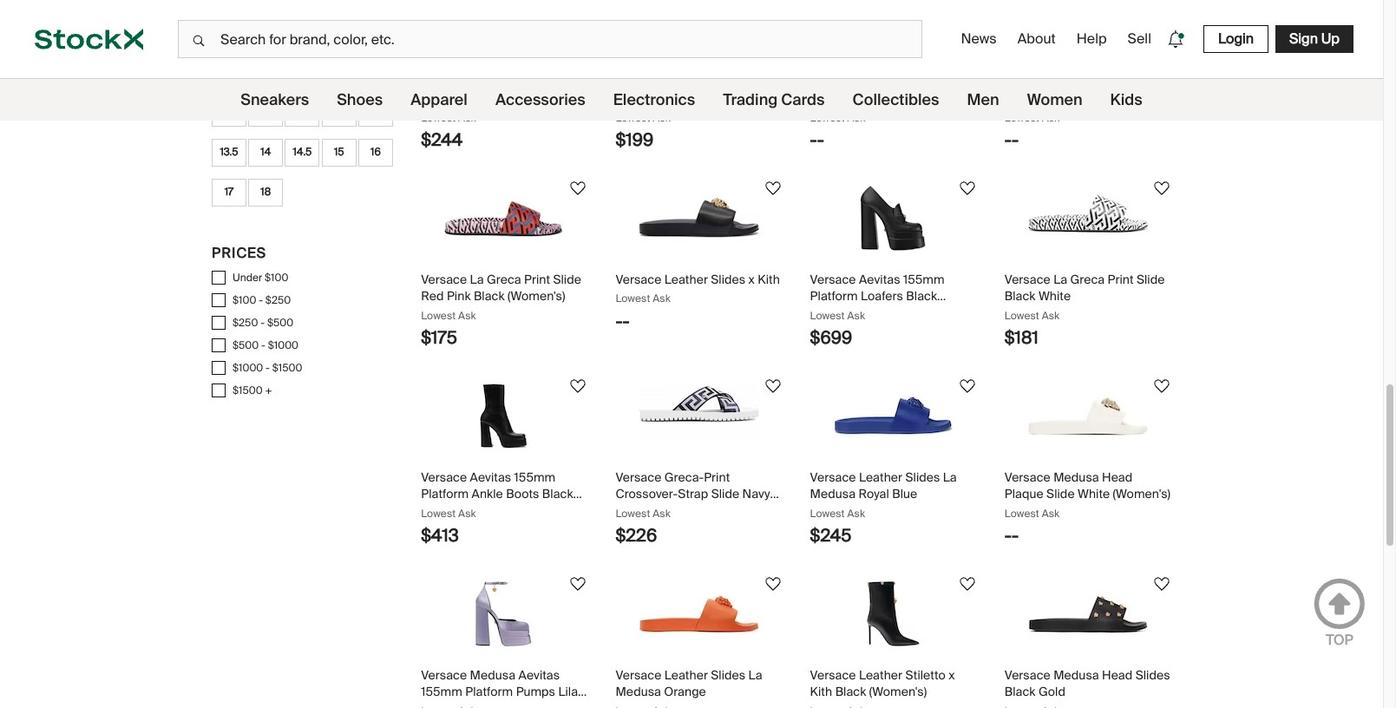 Task type: describe. For each thing, give the bounding box(es) containing it.
versace leather slides la medusa royal blue image
[[833, 384, 954, 449]]

plaque
[[1005, 486, 1044, 502]]

15
[[334, 145, 344, 159]]

cards
[[781, 89, 825, 110]]

110mm
[[1102, 74, 1142, 89]]

satin inside versace medusa aevitas 155mm platform pumps lilac satin
[[421, 701, 450, 708]]

versace leather slides x kith image
[[638, 186, 760, 251]]

chain inside "versace medusa chain slide black leather lowest ask $244"
[[519, 74, 551, 89]]

14.5
[[293, 145, 312, 159]]

versace for versace leather slides la medusa orange
[[616, 667, 662, 683]]

ask inside versace la greca print slide red pink black (women's) lowest ask $175
[[458, 309, 476, 322]]

lowest inside the versace leather slides x kith lowest ask --
[[616, 292, 650, 306]]

1 vertical spatial $250
[[233, 316, 258, 329]]

ask inside versace medusa head plaque slide white (women's) lowest ask --
[[1042, 506, 1060, 520]]

lowest inside versace la greca print slide black white lowest ask $181
[[1005, 309, 1040, 322]]

medusa for versace medusa 110mm chain high heeled sandals black satin
[[1054, 74, 1099, 89]]

sneakers
[[241, 89, 309, 110]]

black inside "versace medusa chain slide black leather lowest ask $244"
[[421, 90, 452, 106]]

versace greca-print crossover-strap slide navy white image
[[638, 384, 760, 449]]

versace medusa aevitas 155mm platform pumps lilac satin link
[[414, 568, 595, 708]]

versace medusa chain slide black leather lowest ask $244
[[421, 74, 582, 151]]

leather inside "versace medusa chain slide black leather lowest ask $244"
[[455, 90, 499, 106]]

lowest inside "versace medusa chain slide black leather lowest ask $244"
[[421, 111, 456, 125]]

prices
[[212, 244, 267, 262]]

slides inside versace medusa head slides black gold
[[1136, 667, 1170, 683]]

versace for versace medusa aevitas 155mm platform pumps lilac satin
[[421, 667, 467, 683]]

versace leather mule x kith black (women's) image
[[833, 0, 954, 53]]

7
[[300, 25, 305, 39]]

(women's) for versace leather stiletto x kith black (women's)
[[869, 684, 927, 700]]

13.5
[[220, 145, 238, 159]]

medusa for versace medusa chain slide black leather lowest ask $244
[[470, 74, 516, 89]]

13.5 button
[[212, 139, 246, 166]]

la inside versace la greca print slide red pink black (women's) lowest ask $175
[[470, 272, 484, 287]]

ask inside lowest ask $699
[[848, 309, 865, 322]]

versace leather slides la medusa orange image
[[638, 582, 760, 647]]

18 button
[[248, 178, 283, 206]]

versace for versace leather slides la medusa royal blue lowest ask $245
[[810, 470, 856, 485]]

8.5 button
[[212, 59, 246, 86]]

1 horizontal spatial $500
[[267, 316, 293, 329]]

versace aevitas 155mm platform loafers black leather image
[[833, 186, 954, 251]]

9
[[263, 65, 269, 79]]

crossover-
[[616, 486, 678, 502]]

versace la greca print slide black white lowest ask $181
[[1005, 272, 1165, 349]]

155mm for $413
[[514, 470, 556, 485]]

versace medusa head plaque slide white (women's) lowest ask --
[[1005, 470, 1171, 547]]

platform for $699
[[810, 288, 858, 304]]

black inside versace aevitas 155mm platform loafers black leather
[[906, 288, 937, 304]]

x for ask
[[936, 74, 943, 89]]

la inside versace la greca print slide black white lowest ask $181
[[1054, 272, 1068, 287]]

ask inside lowest ask $413
[[458, 506, 476, 520]]

login
[[1218, 30, 1254, 48]]

follow image for versace medusa head slides black gold
[[1152, 574, 1173, 595]]

12
[[297, 105, 307, 119]]

ask inside lowest ask --
[[1042, 111, 1060, 125]]

8 button
[[358, 19, 393, 47]]

versace medusa 110mm chain high heeled sandals black satin image
[[1028, 0, 1149, 53]]

11.5 button
[[248, 99, 283, 126]]

x for -
[[749, 272, 755, 287]]

$199
[[616, 128, 654, 151]]

8.5
[[222, 65, 237, 79]]

slide inside "versace medusa chain slide black leather lowest ask $244"
[[554, 74, 582, 89]]

ask inside versace medusa biggie slide blue lowest ask $199
[[653, 111, 671, 125]]

versace for versace medusa head plaque slide white (women's) lowest ask --
[[1005, 470, 1051, 485]]

10.5 button
[[358, 59, 393, 86]]

lilac
[[558, 684, 585, 700]]

gold
[[1039, 684, 1066, 700]]

black inside versace la greca print slide black white lowest ask $181
[[1005, 288, 1036, 304]]

lowest ask $413
[[421, 506, 476, 547]]

medusa for versace medusa aevitas 155mm platform pumps lilac satin
[[470, 667, 516, 683]]

ask inside versace leather slides la medusa royal blue lowest ask $245
[[848, 506, 865, 520]]

orange
[[664, 684, 706, 700]]

10 button
[[322, 59, 356, 86]]

versace for versace leather stiletto x kith black (women's)
[[810, 667, 856, 683]]

platform inside versace medusa aevitas 155mm platform pumps lilac satin
[[465, 684, 513, 700]]

medusa inside versace leather slides la medusa royal blue lowest ask $245
[[810, 486, 856, 502]]

versace leather slides x kith lowest ask --
[[616, 272, 780, 332]]

slide inside the versace greca-print crossover-strap slide navy white
[[711, 486, 740, 502]]

17 button
[[212, 178, 246, 206]]

lowest inside versace medusa biggie slide blue lowest ask $199
[[616, 111, 650, 125]]

1 vertical spatial $500
[[233, 338, 259, 352]]

slide inside versace la greca print slide black white lowest ask $181
[[1137, 272, 1165, 287]]

up
[[1322, 30, 1340, 48]]

12.5
[[330, 105, 348, 119]]

$175
[[421, 326, 457, 349]]

electronics link
[[613, 79, 695, 121]]

155mm for $699
[[903, 272, 945, 287]]

lowest ask --
[[1005, 111, 1060, 151]]

follow image for versace medusa head plaque slide white (women's)
[[1152, 376, 1173, 397]]

versace leather slides la medusa royal blue lowest ask $245
[[810, 470, 957, 547]]

1 horizontal spatial $250
[[265, 293, 291, 307]]

follow image for --
[[763, 178, 783, 199]]

sell
[[1128, 30, 1152, 48]]

0 horizontal spatial $1000
[[233, 361, 263, 375]]

white inside versace medusa head plaque slide white (women's) lowest ask --
[[1078, 486, 1110, 502]]

versace for versace medusa chain slide black leather lowest ask $244
[[421, 74, 467, 89]]

medusa for versace medusa head slides black gold
[[1054, 667, 1099, 683]]

versace medusa head plaque slide white (women's) image
[[1028, 384, 1149, 449]]

versace leather stiletto x kith black (women's) link
[[803, 568, 984, 708]]

news
[[961, 30, 997, 48]]

chain inside versace medusa 110mm chain high heeled sandals black satin
[[1005, 90, 1038, 106]]

royal
[[859, 486, 889, 502]]

aevitas for $413
[[470, 470, 511, 485]]

navy
[[742, 486, 770, 502]]

lowest inside 'lowest ask $226'
[[616, 506, 650, 520]]

strap
[[678, 486, 708, 502]]

head for gold
[[1102, 667, 1133, 683]]

leather inside versace leather stiletto x kith black (women's)
[[859, 667, 903, 683]]

slides for versace leather slides x kith lowest ask --
[[711, 272, 746, 287]]

greca for lowest
[[487, 272, 521, 287]]

lowest inside versace leather slides la medusa royal blue lowest ask $245
[[810, 506, 845, 520]]

(women's) inside versace la greca print slide red pink black (women's) lowest ask $175
[[508, 288, 565, 304]]

greca for $181
[[1071, 272, 1105, 287]]

apparel link
[[411, 79, 468, 121]]

about link
[[1011, 23, 1063, 55]]

platform for $413
[[421, 486, 469, 502]]

14.5 button
[[285, 139, 320, 166]]

versace for versace aevitas 155mm platform ankle boots black leather
[[421, 470, 467, 485]]

white inside versace la greca print slide black white lowest ask $181
[[1039, 288, 1071, 304]]

versace for versace medusa 110mm chain high heeled sandals black satin
[[1005, 74, 1051, 89]]

versace medusa chain slide black leather image
[[444, 0, 565, 53]]

7 button
[[285, 19, 320, 47]]

versace greca-print crossover-strap slide navy white
[[616, 470, 770, 519]]

6
[[226, 25, 232, 39]]

trading cards link
[[723, 79, 825, 121]]

$500 - $1000
[[233, 338, 299, 352]]

follow image right versace leather stiletto x kith black (women's) image
[[957, 574, 978, 595]]

14
[[261, 145, 271, 159]]

leather inside the versace aevitas 155mm platform ankle boots black leather
[[421, 503, 465, 519]]

18
[[261, 185, 271, 199]]

$100 - $250
[[233, 293, 291, 307]]

about
[[1018, 30, 1056, 48]]

versace medusa biggie slide blue image
[[638, 0, 760, 53]]

ask inside "versace medusa chain slide black leather lowest ask $244"
[[458, 111, 476, 125]]

versace for versace greca-print crossover-strap slide navy white
[[616, 470, 662, 485]]

high
[[1041, 90, 1067, 106]]

lowest inside versace la greca print slide red pink black (women's) lowest ask $175
[[421, 309, 456, 322]]

biggie
[[713, 74, 749, 89]]

lowest inside lowest ask --
[[1005, 111, 1040, 125]]

versace medusa head slides black gold image
[[1028, 582, 1149, 647]]

medusa inside versace leather slides la medusa orange
[[616, 684, 661, 700]]

leather inside versace leather mule x kith black (women's) lowest ask --
[[859, 74, 903, 89]]

help link
[[1070, 23, 1114, 55]]

accessories link
[[495, 79, 586, 121]]

15 button
[[322, 139, 356, 166]]

top
[[1327, 631, 1354, 649]]

versace medusa head slides black gold
[[1005, 667, 1170, 700]]

versace medusa aevitas 155mm platform pumps lilac satin
[[421, 667, 585, 708]]

help
[[1077, 30, 1107, 48]]

12.5 button
[[322, 99, 356, 126]]

+
[[265, 383, 272, 397]]

$413
[[421, 524, 459, 547]]

women
[[1027, 89, 1083, 110]]

$250 - $500
[[233, 316, 293, 329]]

heeled
[[1070, 90, 1111, 106]]

versace leather stiletto x kith black (women's)
[[810, 667, 955, 700]]



Task type: locate. For each thing, give the bounding box(es) containing it.
follow image for $175
[[568, 178, 589, 199]]

x inside versace leather stiletto x kith black (women's)
[[949, 667, 955, 683]]

versace medusa biggie slide blue lowest ask $199
[[616, 74, 780, 151]]

medusa down versace medusa head plaque slide white (women's) image
[[1054, 470, 1099, 485]]

head down versace medusa head plaque slide white (women's) image
[[1102, 470, 1133, 485]]

print inside versace la greca print slide black white lowest ask $181
[[1108, 272, 1134, 287]]

aevitas up pumps
[[519, 667, 560, 683]]

head down versace medusa head slides black gold image at bottom right
[[1102, 667, 1133, 683]]

0 horizontal spatial satin
[[421, 701, 450, 708]]

greca inside versace la greca print slide black white lowest ask $181
[[1071, 272, 1105, 287]]

slides for versace leather slides la medusa royal blue lowest ask $245
[[906, 470, 940, 485]]

medusa left "royal"
[[810, 486, 856, 502]]

follow image right versace leather slides la medusa royal blue 'image'
[[957, 376, 978, 397]]

1 horizontal spatial kith
[[810, 684, 833, 700]]

versace for versace la greca print slide black white lowest ask $181
[[1005, 272, 1051, 287]]

1 vertical spatial 155mm
[[514, 470, 556, 485]]

1 horizontal spatial chain
[[1005, 90, 1038, 106]]

follow image for versace medusa aevitas 155mm platform pumps lilac satin
[[568, 574, 589, 595]]

slides inside versace leather slides la medusa royal blue lowest ask $245
[[906, 470, 940, 485]]

kith inside versace leather stiletto x kith black (women's)
[[810, 684, 833, 700]]

la up pink
[[470, 272, 484, 287]]

slides for versace leather slides la medusa orange
[[711, 667, 746, 683]]

slides inside versace leather slides la medusa orange
[[711, 667, 746, 683]]

greca inside versace la greca print slide red pink black (women's) lowest ask $175
[[487, 272, 521, 287]]

$1500
[[272, 361, 302, 375], [233, 383, 263, 397]]

mule
[[906, 74, 933, 89]]

(women's)
[[844, 90, 902, 106], [508, 288, 565, 304], [1113, 486, 1171, 502], [869, 684, 927, 700]]

1 horizontal spatial $1000
[[268, 338, 299, 352]]

greca-
[[665, 470, 704, 485]]

blue right "royal"
[[892, 486, 918, 502]]

ankle
[[472, 486, 503, 502]]

men
[[967, 89, 1000, 110]]

1 head from the top
[[1102, 470, 1133, 485]]

medusa left orange
[[616, 684, 661, 700]]

versace for versace aevitas 155mm platform loafers black leather
[[810, 272, 856, 287]]

follow image
[[1152, 178, 1173, 199], [763, 376, 783, 397], [1152, 376, 1173, 397], [568, 574, 589, 595], [763, 574, 783, 595], [1152, 574, 1173, 595]]

collectibles
[[853, 89, 940, 110]]

$500 down $250 - $500
[[233, 338, 259, 352]]

versace aevitas 155mm platform loafers black leather
[[810, 272, 945, 321]]

versace inside the versace greca-print crossover-strap slide navy white
[[616, 470, 662, 485]]

$500 up $500 - $1000
[[267, 316, 293, 329]]

versace leather slides la medusa orange link
[[609, 568, 789, 708]]

follow image right versace la greca print slide red pink black (women's) image
[[568, 178, 589, 199]]

11.5
[[258, 105, 274, 119]]

medusa for versace medusa head plaque slide white (women's) lowest ask --
[[1054, 470, 1099, 485]]

1 vertical spatial $1500
[[233, 383, 263, 397]]

blue up the $199 on the top left of the page
[[616, 90, 641, 106]]

-
[[810, 128, 817, 151], [817, 128, 824, 151], [1005, 128, 1012, 151], [1012, 128, 1019, 151], [259, 293, 263, 307], [616, 310, 623, 332], [623, 310, 630, 332], [261, 316, 265, 329], [261, 338, 266, 352], [266, 361, 270, 375], [1005, 524, 1012, 547], [1012, 524, 1019, 547]]

greca down versace la greca print slide red pink black (women's) image
[[487, 272, 521, 287]]

1 horizontal spatial $100
[[265, 270, 288, 284]]

leather up $699 at the top
[[810, 305, 854, 321]]

la inside versace leather slides la medusa orange
[[749, 667, 763, 683]]

lowest inside lowest ask $413
[[421, 506, 456, 520]]

0 vertical spatial white
[[1039, 288, 1071, 304]]

medusa down versace medusa aevitas 155mm platform pumps lilac satin 'image'
[[470, 667, 516, 683]]

$100 down under
[[233, 293, 256, 307]]

versace for versace la greca print slide red pink black (women's) lowest ask $175
[[421, 272, 467, 287]]

versace inside the versace leather slides x kith lowest ask --
[[616, 272, 662, 287]]

9 button
[[248, 59, 283, 86]]

men link
[[967, 79, 1000, 121]]

1 vertical spatial platform
[[421, 486, 469, 502]]

white up $181
[[1039, 288, 1071, 304]]

platform up lowest ask $413 at the bottom of page
[[421, 486, 469, 502]]

0 vertical spatial $100
[[265, 270, 288, 284]]

155mm
[[903, 272, 945, 287], [514, 470, 556, 485], [421, 684, 462, 700]]

print for lowest
[[524, 272, 550, 287]]

leather inside versace leather slides la medusa orange
[[665, 667, 708, 683]]

follow image for $413
[[568, 376, 589, 397]]

ask inside versace la greca print slide black white lowest ask $181
[[1042, 309, 1060, 322]]

x right "stiletto"
[[949, 667, 955, 683]]

$1000 up $1500 + at the bottom of page
[[233, 361, 263, 375]]

sneakers link
[[241, 79, 309, 121]]

medusa inside "versace medusa chain slide black leather lowest ask $244"
[[470, 74, 516, 89]]

versace inside versace medusa biggie slide blue lowest ask $199
[[616, 74, 662, 89]]

sign up
[[1290, 30, 1340, 48]]

versace for versace medusa head slides black gold
[[1005, 667, 1051, 683]]

follow image right versace greca-print crossover-strap slide navy white image
[[763, 376, 783, 397]]

platform inside the versace aevitas 155mm platform ankle boots black leather
[[421, 486, 469, 502]]

$245
[[810, 524, 852, 547]]

versace medusa aevitas 155mm platform pumps lilac satin image
[[444, 582, 565, 647]]

medusa up 'heeled'
[[1054, 74, 1099, 89]]

$250 up $250 - $500
[[265, 293, 291, 307]]

$1000
[[268, 338, 299, 352], [233, 361, 263, 375]]

leather left mule in the right of the page
[[859, 74, 903, 89]]

slides
[[711, 272, 746, 287], [906, 470, 940, 485], [711, 667, 746, 683], [1136, 667, 1170, 683]]

0 horizontal spatial kith
[[758, 272, 780, 287]]

la inside versace leather slides la medusa royal blue lowest ask $245
[[943, 470, 957, 485]]

greca down versace la greca print slide black white 'image'
[[1071, 272, 1105, 287]]

chain left high
[[1005, 90, 1038, 106]]

black inside versace medusa 110mm chain high heeled sandals black satin
[[1005, 107, 1036, 123]]

$250 down $100 - $250
[[233, 316, 258, 329]]

1 vertical spatial x
[[749, 272, 755, 287]]

black inside versace la greca print slide red pink black (women's) lowest ask $175
[[474, 288, 505, 304]]

kids
[[1111, 89, 1143, 110]]

versace for versace medusa biggie slide blue lowest ask $199
[[616, 74, 662, 89]]

leather up $244 on the left of page
[[455, 90, 499, 106]]

black inside the versace aevitas 155mm platform ankle boots black leather
[[542, 486, 573, 502]]

leather inside versace aevitas 155mm platform loafers black leather
[[810, 305, 854, 321]]

$1500 down $500 - $1000
[[272, 361, 302, 375]]

(women's) inside versace medusa head plaque slide white (women's) lowest ask --
[[1113, 486, 1171, 502]]

0 vertical spatial $500
[[267, 316, 293, 329]]

2 horizontal spatial white
[[1078, 486, 1110, 502]]

2 vertical spatial aevitas
[[519, 667, 560, 683]]

white right plaque
[[1078, 486, 1110, 502]]

(women's) for versace medusa head plaque slide white (women's) lowest ask --
[[1113, 486, 1171, 502]]

versace for versace leather slides x kith lowest ask --
[[616, 272, 662, 287]]

1 vertical spatial kith
[[758, 272, 780, 287]]

versace for versace leather mule x kith black (women's) lowest ask --
[[810, 74, 856, 89]]

11
[[225, 105, 233, 119]]

(women's) inside versace leather mule x kith black (women's) lowest ask --
[[844, 90, 902, 106]]

leather
[[859, 74, 903, 89], [455, 90, 499, 106], [665, 272, 708, 287], [810, 305, 854, 321], [859, 470, 903, 485], [421, 503, 465, 519], [665, 667, 708, 683], [859, 667, 903, 683]]

0 horizontal spatial $250
[[233, 316, 258, 329]]

kith
[[946, 74, 968, 89], [758, 272, 780, 287], [810, 684, 833, 700]]

medusa inside versace medusa head slides black gold
[[1054, 667, 1099, 683]]

1 horizontal spatial 155mm
[[514, 470, 556, 485]]

(women's) inside versace leather stiletto x kith black (women's)
[[869, 684, 927, 700]]

1 horizontal spatial aevitas
[[519, 667, 560, 683]]

white
[[1039, 288, 1071, 304], [1078, 486, 1110, 502], [616, 503, 648, 519]]

x inside the versace leather slides x kith lowest ask --
[[749, 272, 755, 287]]

0 horizontal spatial $100
[[233, 293, 256, 307]]

x inside versace leather mule x kith black (women's) lowest ask --
[[936, 74, 943, 89]]

blue inside versace leather slides la medusa royal blue lowest ask $245
[[892, 486, 918, 502]]

0 vertical spatial $1500
[[272, 361, 302, 375]]

print
[[524, 272, 550, 287], [1108, 272, 1134, 287], [704, 470, 730, 485]]

16 button
[[358, 139, 393, 166]]

1 vertical spatial $1000
[[233, 361, 263, 375]]

la down versace leather slides la medusa orange image
[[749, 667, 763, 683]]

follow image right the versace aevitas 155mm platform ankle boots black leather image
[[568, 376, 589, 397]]

leather up orange
[[665, 667, 708, 683]]

$181
[[1005, 326, 1039, 349]]

0 vertical spatial $1000
[[268, 338, 299, 352]]

2 vertical spatial platform
[[465, 684, 513, 700]]

aevitas up loafers
[[859, 272, 901, 287]]

versace inside versace la greca print slide red pink black (women's) lowest ask $175
[[421, 272, 467, 287]]

follow image for versace greca-print crossover-strap slide navy white
[[763, 376, 783, 397]]

follow image right versace leather slides la medusa orange image
[[763, 574, 783, 595]]

155mm inside the versace aevitas 155mm platform ankle boots black leather
[[514, 470, 556, 485]]

0 horizontal spatial blue
[[616, 90, 641, 106]]

lowest inside versace medusa head plaque slide white (women's) lowest ask --
[[1005, 506, 1040, 520]]

6.5 button
[[248, 19, 283, 47]]

follow image right versace aevitas 155mm platform loafers black leather image
[[957, 178, 978, 199]]

stockx logo image
[[35, 29, 143, 50]]

sandals
[[1114, 90, 1160, 106]]

2 vertical spatial 155mm
[[421, 684, 462, 700]]

aevitas up ankle
[[470, 470, 511, 485]]

6.5
[[258, 25, 273, 39]]

la down versace la greca print slide black white 'image'
[[1054, 272, 1068, 287]]

2 horizontal spatial aevitas
[[859, 272, 901, 287]]

platform inside versace aevitas 155mm platform loafers black leather
[[810, 288, 858, 304]]

follow image for versace leather slides la medusa orange
[[763, 574, 783, 595]]

2 horizontal spatial print
[[1108, 272, 1134, 287]]

print down versace la greca print slide black white 'image'
[[1108, 272, 1134, 287]]

x
[[936, 74, 943, 89], [749, 272, 755, 287], [949, 667, 955, 683]]

satin inside versace medusa 110mm chain high heeled sandals black satin
[[1039, 107, 1068, 123]]

news link
[[954, 23, 1004, 55]]

under $100
[[233, 270, 288, 284]]

0 vertical spatial x
[[936, 74, 943, 89]]

9.5
[[295, 65, 310, 79]]

medusa
[[470, 74, 516, 89], [665, 74, 710, 89], [1054, 74, 1099, 89], [1054, 470, 1099, 485], [810, 486, 856, 502], [470, 667, 516, 683], [1054, 667, 1099, 683], [616, 684, 661, 700]]

leather inside versace leather slides la medusa royal blue lowest ask $245
[[859, 470, 903, 485]]

$100
[[265, 270, 288, 284], [233, 293, 256, 307]]

follow image for versace la greca print slide black white
[[1152, 178, 1173, 199]]

2 greca from the left
[[1071, 272, 1105, 287]]

2 horizontal spatial 155mm
[[903, 272, 945, 287]]

versace inside versace medusa head plaque slide white (women's) lowest ask --
[[1005, 470, 1051, 485]]

kith inside versace leather mule x kith black (women's) lowest ask --
[[946, 74, 968, 89]]

lowest inside versace leather mule x kith black (women's) lowest ask --
[[810, 111, 845, 125]]

ask inside versace leather mule x kith black (women's) lowest ask --
[[848, 111, 865, 125]]

black inside versace leather mule x kith black (women's) lowest ask --
[[810, 90, 841, 106]]

1 vertical spatial chain
[[1005, 90, 1038, 106]]

notification unread icon image
[[1164, 27, 1188, 52]]

head for white
[[1102, 470, 1133, 485]]

medusa inside versace medusa 110mm chain high heeled sandals black satin
[[1054, 74, 1099, 89]]

medusa up the gold
[[1054, 667, 1099, 683]]

follow image for $699
[[957, 178, 978, 199]]

versace inside versace leather mule x kith black (women's) lowest ask --
[[810, 74, 856, 89]]

0 vertical spatial head
[[1102, 470, 1133, 485]]

pumps
[[516, 684, 555, 700]]

versace aevitas 155mm platform ankle boots black leather image
[[444, 384, 565, 449]]

black inside versace leather stiletto x kith black (women's)
[[835, 684, 867, 700]]

ask inside 'lowest ask $226'
[[653, 506, 671, 520]]

versace inside versace leather stiletto x kith black (women's)
[[810, 667, 856, 683]]

medusa for versace medusa biggie slide blue lowest ask $199
[[665, 74, 710, 89]]

login button
[[1204, 25, 1269, 53]]

medusa left biggie
[[665, 74, 710, 89]]

0 horizontal spatial chain
[[519, 74, 551, 89]]

back to top image
[[1314, 578, 1366, 630]]

slides inside the versace leather slides x kith lowest ask --
[[711, 272, 746, 287]]

$1500 left +
[[233, 383, 263, 397]]

$1000 up "$1000 - $1500"
[[268, 338, 299, 352]]

12 button
[[285, 99, 320, 126]]

1 horizontal spatial blue
[[892, 486, 918, 502]]

versace leather slides la medusa orange
[[616, 667, 763, 700]]

versace inside versace la greca print slide black white lowest ask $181
[[1005, 272, 1051, 287]]

versace leather stiletto x kith black (women's) image
[[833, 582, 954, 647]]

10
[[334, 65, 344, 79]]

lowest inside lowest ask $699
[[810, 309, 845, 322]]

print for $181
[[1108, 272, 1134, 287]]

sign up button
[[1276, 25, 1354, 53]]

0 vertical spatial blue
[[616, 90, 641, 106]]

2 horizontal spatial x
[[949, 667, 955, 683]]

versace la greca print slide red pink black (women's) lowest ask $175
[[421, 272, 581, 349]]

platform left pumps
[[465, 684, 513, 700]]

print inside versace la greca print slide red pink black (women's) lowest ask $175
[[524, 272, 550, 287]]

follow image right versace medusa head slides black gold image at bottom right
[[1152, 574, 1173, 595]]

versace inside versace aevitas 155mm platform loafers black leather
[[810, 272, 856, 287]]

2 vertical spatial x
[[949, 667, 955, 683]]

slide inside versace medusa head plaque slide white (women's) lowest ask --
[[1047, 486, 1075, 502]]

0 horizontal spatial x
[[749, 272, 755, 287]]

leather inside the versace leather slides x kith lowest ask --
[[665, 272, 708, 287]]

versace inside the versace aevitas 155mm platform ankle boots black leather
[[421, 470, 467, 485]]

1 vertical spatial white
[[1078, 486, 1110, 502]]

white down crossover-
[[616, 503, 648, 519]]

0 vertical spatial platform
[[810, 288, 858, 304]]

0 horizontal spatial 155mm
[[421, 684, 462, 700]]

versace la greca print slide red pink black (women's) image
[[444, 186, 565, 251]]

versace aevitas 155mm platform ankle boots black leather
[[421, 470, 573, 519]]

0 vertical spatial kith
[[946, 74, 968, 89]]

Search... search field
[[178, 20, 923, 58]]

14 button
[[248, 139, 283, 166]]

1 vertical spatial $100
[[233, 293, 256, 307]]

aevitas inside the versace aevitas 155mm platform ankle boots black leather
[[470, 470, 511, 485]]

0 horizontal spatial greca
[[487, 272, 521, 287]]

0 vertical spatial $250
[[265, 293, 291, 307]]

155mm inside versace aevitas 155mm platform loafers black leather
[[903, 272, 945, 287]]

leather up "$413"
[[421, 503, 465, 519]]

slide inside versace la greca print slide red pink black (women's) lowest ask $175
[[553, 272, 581, 287]]

trading
[[723, 89, 778, 110]]

$699
[[810, 326, 853, 349]]

$1000 - $1500
[[233, 361, 302, 375]]

2 head from the top
[[1102, 667, 1133, 683]]

white inside the versace greca-print crossover-strap slide navy white
[[616, 503, 648, 519]]

1 horizontal spatial $1500
[[272, 361, 302, 375]]

1 vertical spatial aevitas
[[470, 470, 511, 485]]

0 vertical spatial 155mm
[[903, 272, 945, 287]]

leather up "royal"
[[859, 470, 903, 485]]

1 horizontal spatial white
[[1039, 288, 1071, 304]]

aevitas inside versace aevitas 155mm platform loafers black leather
[[859, 272, 901, 287]]

medusa inside versace medusa biggie slide blue lowest ask $199
[[665, 74, 710, 89]]

red
[[421, 288, 444, 304]]

0 horizontal spatial print
[[524, 272, 550, 287]]

lowest ask $226
[[616, 506, 671, 547]]

medusa inside versace medusa aevitas 155mm platform pumps lilac satin
[[470, 667, 516, 683]]

platform up lowest ask $699
[[810, 288, 858, 304]]

shoes
[[337, 89, 383, 110]]

boots
[[506, 486, 539, 502]]

1 horizontal spatial x
[[936, 74, 943, 89]]

11 button
[[212, 99, 246, 126]]

1 vertical spatial satin
[[421, 701, 450, 708]]

1 horizontal spatial print
[[704, 470, 730, 485]]

print inside the versace greca-print crossover-strap slide navy white
[[704, 470, 730, 485]]

under
[[233, 270, 262, 284]]

0 horizontal spatial white
[[616, 503, 648, 519]]

kith for ask
[[946, 74, 968, 89]]

follow image right versace medusa head plaque slide white (women's) image
[[1152, 376, 1173, 397]]

head inside versace medusa head plaque slide white (women's) lowest ask --
[[1102, 470, 1133, 485]]

pink
[[447, 288, 471, 304]]

accessories
[[495, 89, 586, 110]]

aevitas for $699
[[859, 272, 901, 287]]

head
[[1102, 470, 1133, 485], [1102, 667, 1133, 683]]

16
[[371, 145, 381, 159]]

leather down versace leather slides x kith image
[[665, 272, 708, 287]]

1 greca from the left
[[487, 272, 521, 287]]

9.5 button
[[285, 59, 320, 86]]

$500
[[267, 316, 293, 329], [233, 338, 259, 352]]

0 vertical spatial chain
[[519, 74, 551, 89]]

$100 up $100 - $250
[[265, 270, 288, 284]]

versace medusa 110mm chain high heeled sandals black satin
[[1005, 74, 1160, 123]]

0 vertical spatial aevitas
[[859, 272, 901, 287]]

black inside versace medusa head slides black gold
[[1005, 684, 1036, 700]]

versace inside "versace medusa chain slide black leather lowest ask $244"
[[421, 74, 467, 89]]

kith for -
[[758, 272, 780, 287]]

1 horizontal spatial satin
[[1039, 107, 1068, 123]]

print down versace la greca print slide red pink black (women's) image
[[524, 272, 550, 287]]

product category switcher element
[[0, 79, 1383, 121]]

13
[[371, 105, 381, 119]]

follow image
[[568, 178, 589, 199], [763, 178, 783, 199], [957, 178, 978, 199], [568, 376, 589, 397], [957, 376, 978, 397], [957, 574, 978, 595]]

$1500 +
[[233, 383, 272, 397]]

ask inside the versace leather slides x kith lowest ask --
[[653, 292, 671, 306]]

blue inside versace medusa biggie slide blue lowest ask $199
[[616, 90, 641, 106]]

medusa down versace medusa chain slide black leather image
[[470, 74, 516, 89]]

print up strap
[[704, 470, 730, 485]]

follow image right versace leather slides x kith image
[[763, 178, 783, 199]]

2 vertical spatial white
[[616, 503, 648, 519]]

2 vertical spatial kith
[[810, 684, 833, 700]]

follow image right versace medusa aevitas 155mm platform pumps lilac satin 'image'
[[568, 574, 589, 595]]

slide
[[554, 74, 582, 89], [752, 74, 780, 89], [553, 272, 581, 287], [1137, 272, 1165, 287], [711, 486, 740, 502], [1047, 486, 1075, 502]]

leather left "stiletto"
[[859, 667, 903, 683]]

0 horizontal spatial $500
[[233, 338, 259, 352]]

0 horizontal spatial $1500
[[233, 383, 263, 397]]

versace inside versace medusa head slides black gold
[[1005, 667, 1051, 683]]

chain down the search... search field
[[519, 74, 551, 89]]

x right mule in the right of the page
[[936, 74, 943, 89]]

follow image for $245
[[957, 376, 978, 397]]

2 horizontal spatial kith
[[946, 74, 968, 89]]

versace inside versace medusa aevitas 155mm platform pumps lilac satin
[[421, 667, 467, 683]]

follow image right versace la greca print slide black white 'image'
[[1152, 178, 1173, 199]]

0 horizontal spatial aevitas
[[470, 470, 511, 485]]

head inside versace medusa head slides black gold
[[1102, 667, 1133, 683]]

1 vertical spatial blue
[[892, 486, 918, 502]]

$244
[[421, 128, 463, 151]]

la down versace leather slides la medusa royal blue 'image'
[[943, 470, 957, 485]]

0 vertical spatial satin
[[1039, 107, 1068, 123]]

x down versace leather slides x kith image
[[749, 272, 755, 287]]

$226
[[616, 524, 657, 547]]

collectibles link
[[853, 79, 940, 121]]

versace la greca print slide black white image
[[1028, 186, 1149, 251]]

17
[[225, 185, 234, 199]]

apparel
[[411, 89, 468, 110]]

155mm inside versace medusa aevitas 155mm platform pumps lilac satin
[[421, 684, 462, 700]]

1 vertical spatial head
[[1102, 667, 1133, 683]]

sell link
[[1121, 23, 1159, 55]]

aevitas inside versace medusa aevitas 155mm platform pumps lilac satin
[[519, 667, 560, 683]]

slide inside versace medusa biggie slide blue lowest ask $199
[[752, 74, 780, 89]]

7.5
[[333, 25, 345, 39]]

(women's) for versace leather mule x kith black (women's) lowest ask --
[[844, 90, 902, 106]]

1 horizontal spatial greca
[[1071, 272, 1105, 287]]



Task type: vqa. For each thing, say whether or not it's contained in the screenshot.


